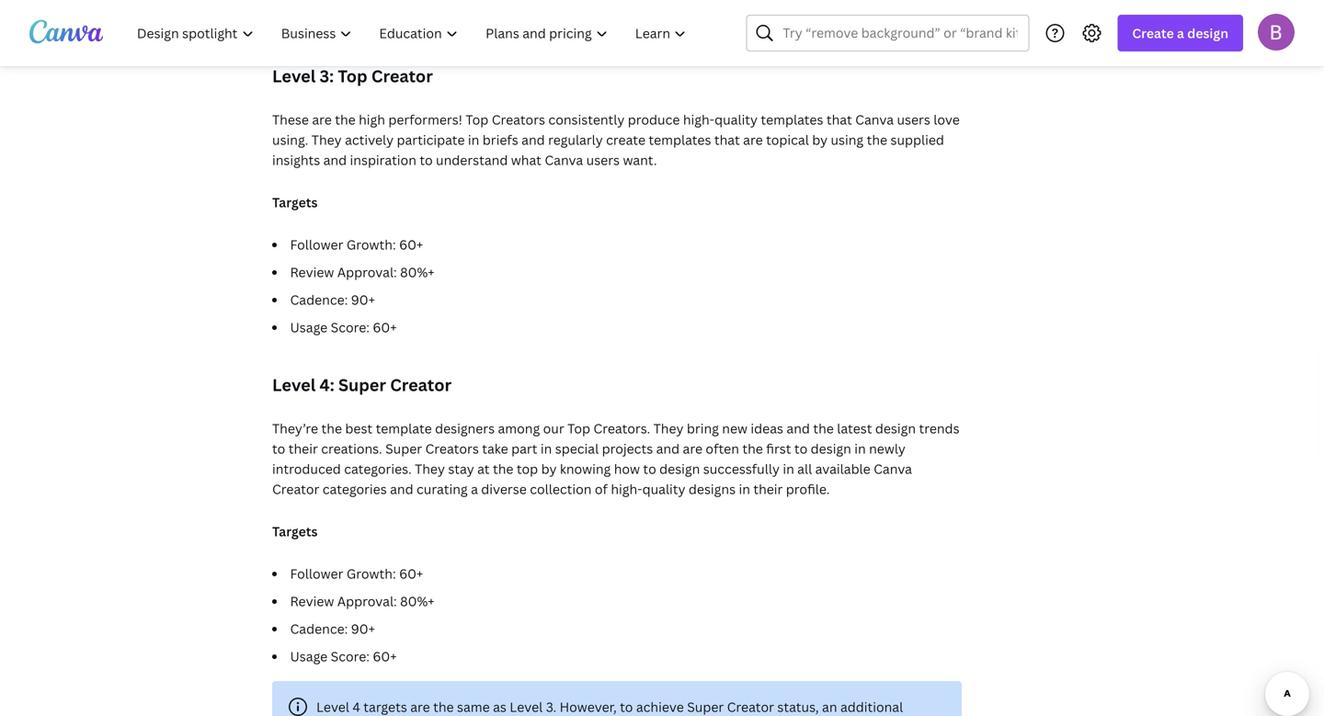 Task type: vqa. For each thing, say whether or not it's contained in the screenshot.
'creations.' on the left bottom of page
yes



Task type: describe. For each thing, give the bounding box(es) containing it.
creators.
[[594, 420, 650, 437]]

level for level 4: super creator
[[272, 374, 316, 396]]

1 targets from the top
[[272, 194, 321, 211]]

trends
[[919, 420, 960, 437]]

design inside dropdown button
[[1188, 24, 1229, 42]]

stay
[[448, 460, 474, 478]]

to inside these are the high performers! top creators consistently produce high-quality templates that canva users love using. they actively participate in briefs and regularly create templates that are topical by using the supplied insights and inspiration to understand what canva users want.
[[420, 151, 433, 169]]

level for level 3: top creator
[[272, 65, 316, 87]]

2 targets from the top
[[272, 523, 318, 540]]

briefs
[[483, 131, 518, 149]]

creator inside they're the best template designers among our top creators. they bring new ideas and the latest design trends to their creations. super creators take part in special projects and are often the first to design in newly introduced categories. they stay at the top by knowing how to design successfully in all available canva creator categories and curating a diverse collection of high-quality designs in their profile.
[[272, 481, 319, 498]]

the inside level 4 targets are the same as level 3. however, to achieve super creator status, an additional
[[433, 698, 454, 716]]

1 usage score: 60+ from the top
[[290, 319, 397, 336]]

achieve
[[636, 698, 684, 716]]

knowing
[[560, 460, 611, 478]]

in down latest
[[855, 440, 866, 458]]

top inside they're the best template designers among our top creators. they bring new ideas and the latest design trends to their creations. super creators take part in special projects and are often the first to design in newly introduced categories. they stay at the top by knowing how to design successfully in all available canva creator categories and curating a diverse collection of high-quality designs in their profile.
[[568, 420, 590, 437]]

by inside they're the best template designers among our top creators. they bring new ideas and the latest design trends to their creations. super creators take part in special projects and are often the first to design in newly introduced categories. they stay at the top by knowing how to design successfully in all available canva creator categories and curating a diverse collection of high-quality designs in their profile.
[[541, 460, 557, 478]]

as
[[493, 698, 507, 716]]

to inside level 4 targets are the same as level 3. however, to achieve super creator status, an additional
[[620, 698, 633, 716]]

60+ down curating
[[399, 565, 423, 583]]

super inside they're the best template designers among our top creators. they bring new ideas and the latest design trends to their creations. super creators take part in special projects and are often the first to design in newly introduced categories. they stay at the top by knowing how to design successfully in all available canva creator categories and curating a diverse collection of high-quality designs in their profile.
[[385, 440, 422, 458]]

performers!
[[388, 111, 463, 128]]

among
[[498, 420, 540, 437]]

an
[[822, 698, 837, 716]]

2 cadence: from the top
[[290, 620, 348, 638]]

newly
[[869, 440, 906, 458]]

profile.
[[786, 481, 830, 498]]

1 review from the top
[[290, 263, 334, 281]]

they're
[[272, 420, 318, 437]]

Try "remove background" or "brand kit" search field
[[783, 16, 1017, 51]]

2 follower from the top
[[290, 565, 343, 583]]

love
[[934, 111, 960, 128]]

using.
[[272, 131, 308, 149]]

1 score: from the top
[[331, 319, 370, 336]]

successfully
[[703, 460, 780, 478]]

high- inside they're the best template designers among our top creators. they bring new ideas and the latest design trends to their creations. super creators take part in special projects and are often the first to design in newly introduced categories. they stay at the top by knowing how to design successfully in all available canva creator categories and curating a diverse collection of high-quality designs in their profile.
[[611, 481, 642, 498]]

super inside level 4 targets are the same as level 3. however, to achieve super creator status, an additional
[[687, 698, 724, 716]]

a inside dropdown button
[[1177, 24, 1184, 42]]

level 3: top creator
[[272, 65, 433, 87]]

latest
[[837, 420, 872, 437]]

projects
[[602, 440, 653, 458]]

are inside they're the best template designers among our top creators. they bring new ideas and the latest design trends to their creations. super creators take part in special projects and are often the first to design in newly introduced categories. they stay at the top by knowing how to design successfully in all available canva creator categories and curating a diverse collection of high-quality designs in their profile.
[[683, 440, 703, 458]]

1 follower growth: 60+ from the top
[[290, 236, 427, 253]]

high- inside these are the high performers! top creators consistently produce high-quality templates that canva users love using. they actively participate in briefs and regularly create templates that are topical by using the supplied insights and inspiration to understand what canva users want.
[[683, 111, 715, 128]]

2 score: from the top
[[331, 648, 370, 665]]

60+ up level 4: super creator
[[373, 319, 397, 336]]

best
[[345, 420, 373, 437]]

create
[[1132, 24, 1174, 42]]

2 90+ from the top
[[351, 620, 375, 638]]

of
[[595, 481, 608, 498]]

1 follower from the top
[[290, 236, 343, 253]]

0 horizontal spatial top
[[338, 65, 368, 87]]

4:
[[320, 374, 334, 396]]

are left topical
[[743, 131, 763, 149]]

canva inside they're the best template designers among our top creators. they bring new ideas and the latest design trends to their creations. super creators take part in special projects and are often the first to design in newly introduced categories. they stay at the top by knowing how to design successfully in all available canva creator categories and curating a diverse collection of high-quality designs in their profile.
[[874, 460, 912, 478]]

creators inside they're the best template designers among our top creators. they bring new ideas and the latest design trends to their creations. super creators take part in special projects and are often the first to design in newly introduced categories. they stay at the top by knowing how to design successfully in all available canva creator categories and curating a diverse collection of high-quality designs in their profile.
[[425, 440, 479, 458]]

2 cadence: 90+ from the top
[[290, 620, 379, 638]]

regularly
[[548, 131, 603, 149]]

creator down top level navigation element
[[371, 65, 433, 87]]

1 vertical spatial that
[[714, 131, 740, 149]]

2 growth: from the top
[[347, 565, 396, 583]]

template
[[376, 420, 432, 437]]

in down successfully
[[739, 481, 750, 498]]

2 review approval: 80%+ from the top
[[290, 593, 438, 610]]

0 vertical spatial super
[[338, 374, 386, 396]]

status,
[[777, 698, 819, 716]]

creator inside level 4 targets are the same as level 3. however, to achieve super creator status, an additional
[[727, 698, 774, 716]]

design up newly at the bottom right of the page
[[875, 420, 916, 437]]

bob builder image
[[1258, 14, 1295, 50]]

to down they're at bottom
[[272, 440, 285, 458]]

2 horizontal spatial they
[[654, 420, 684, 437]]

actively
[[345, 131, 394, 149]]

quality inside they're the best template designers among our top creators. they bring new ideas and the latest design trends to their creations. super creators take part in special projects and are often the first to design in newly introduced categories. they stay at the top by knowing how to design successfully in all available canva creator categories and curating a diverse collection of high-quality designs in their profile.
[[642, 481, 686, 498]]

1 vertical spatial templates
[[649, 131, 711, 149]]

our
[[543, 420, 564, 437]]

0 horizontal spatial users
[[586, 151, 620, 169]]

2 usage score: 60+ from the top
[[290, 648, 397, 665]]

and down categories. on the left bottom of the page
[[390, 481, 413, 498]]

the up successfully
[[742, 440, 763, 458]]

creator up template
[[390, 374, 452, 396]]

1 vertical spatial their
[[753, 481, 783, 498]]

often
[[706, 440, 739, 458]]

2 review from the top
[[290, 593, 334, 610]]

special
[[555, 440, 599, 458]]

1 vertical spatial canva
[[545, 151, 583, 169]]

however,
[[560, 698, 617, 716]]

insights
[[272, 151, 320, 169]]

what
[[511, 151, 542, 169]]

they're the best template designers among our top creators. they bring new ideas and the latest design trends to their creations. super creators take part in special projects and are often the first to design in newly introduced categories. they stay at the top by knowing how to design successfully in all available canva creator categories and curating a diverse collection of high-quality designs in their profile.
[[272, 420, 960, 498]]



Task type: locate. For each thing, give the bounding box(es) containing it.
introduced
[[272, 460, 341, 478]]

1 vertical spatial review
[[290, 593, 334, 610]]

are right the targets
[[410, 698, 430, 716]]

quality right produce
[[715, 111, 758, 128]]

1 vertical spatial follower growth: 60+
[[290, 565, 427, 583]]

templates
[[761, 111, 823, 128], [649, 131, 711, 149]]

quality
[[715, 111, 758, 128], [642, 481, 686, 498]]

first
[[766, 440, 791, 458]]

0 horizontal spatial that
[[714, 131, 740, 149]]

super
[[338, 374, 386, 396], [385, 440, 422, 458], [687, 698, 724, 716]]

follower growth: 60+ down categories
[[290, 565, 427, 583]]

1 horizontal spatial their
[[753, 481, 783, 498]]

supplied
[[891, 131, 944, 149]]

1 approval: from the top
[[337, 263, 397, 281]]

by left using
[[812, 131, 828, 149]]

ideas
[[751, 420, 784, 437]]

level left 3:
[[272, 65, 316, 87]]

0 horizontal spatial quality
[[642, 481, 686, 498]]

level left 3.
[[510, 698, 543, 716]]

take
[[482, 440, 508, 458]]

1 vertical spatial review approval: 80%+
[[290, 593, 438, 610]]

90+
[[351, 291, 375, 309], [351, 620, 375, 638]]

0 vertical spatial usage
[[290, 319, 328, 336]]

using
[[831, 131, 864, 149]]

0 vertical spatial high-
[[683, 111, 715, 128]]

produce
[[628, 111, 680, 128]]

same
[[457, 698, 490, 716]]

users down create
[[586, 151, 620, 169]]

the right using
[[867, 131, 887, 149]]

0 vertical spatial they
[[312, 131, 342, 149]]

to right how
[[643, 460, 656, 478]]

usage score: 60+ up 4
[[290, 648, 397, 665]]

score: up level 4: super creator
[[331, 319, 370, 336]]

0 vertical spatial targets
[[272, 194, 321, 211]]

design right create
[[1188, 24, 1229, 42]]

0 horizontal spatial by
[[541, 460, 557, 478]]

level
[[272, 65, 316, 87], [272, 374, 316, 396], [316, 698, 349, 716], [510, 698, 543, 716]]

2 vertical spatial canva
[[874, 460, 912, 478]]

participate
[[397, 131, 465, 149]]

level 4: super creator
[[272, 374, 452, 396]]

2 vertical spatial super
[[687, 698, 724, 716]]

that left topical
[[714, 131, 740, 149]]

1 horizontal spatial by
[[812, 131, 828, 149]]

level left 4
[[316, 698, 349, 716]]

create
[[606, 131, 646, 149]]

new
[[722, 420, 748, 437]]

0 vertical spatial that
[[827, 111, 852, 128]]

0 vertical spatial users
[[897, 111, 931, 128]]

canva down regularly
[[545, 151, 583, 169]]

the
[[335, 111, 356, 128], [867, 131, 887, 149], [321, 420, 342, 437], [813, 420, 834, 437], [742, 440, 763, 458], [493, 460, 514, 478], [433, 698, 454, 716]]

1 vertical spatial a
[[471, 481, 478, 498]]

templates down produce
[[649, 131, 711, 149]]

in left all
[[783, 460, 794, 478]]

top
[[517, 460, 538, 478]]

users up 'supplied'
[[897, 111, 931, 128]]

targets down insights
[[272, 194, 321, 211]]

1 growth: from the top
[[347, 236, 396, 253]]

quality inside these are the high performers! top creators consistently produce high-quality templates that canva users love using. they actively participate in briefs and regularly create templates that are topical by using the supplied insights and inspiration to understand what canva users want.
[[715, 111, 758, 128]]

top level navigation element
[[125, 15, 702, 51]]

60+ down inspiration
[[399, 236, 423, 253]]

high- right produce
[[683, 111, 715, 128]]

at
[[477, 460, 490, 478]]

and up "first"
[[787, 420, 810, 437]]

score:
[[331, 319, 370, 336], [331, 648, 370, 665]]

canva down newly at the bottom right of the page
[[874, 460, 912, 478]]

2 80%+ from the top
[[400, 593, 435, 610]]

1 horizontal spatial quality
[[715, 111, 758, 128]]

in inside these are the high performers! top creators consistently produce high-quality templates that canva users love using. they actively participate in briefs and regularly create templates that are topical by using the supplied insights and inspiration to understand what canva users want.
[[468, 131, 479, 149]]

1 cadence: from the top
[[290, 291, 348, 309]]

1 vertical spatial users
[[586, 151, 620, 169]]

0 vertical spatial canva
[[855, 111, 894, 128]]

to down participate
[[420, 151, 433, 169]]

templates up topical
[[761, 111, 823, 128]]

growth:
[[347, 236, 396, 253], [347, 565, 396, 583]]

they right using.
[[312, 131, 342, 149]]

designers
[[435, 420, 495, 437]]

2 approval: from the top
[[337, 593, 397, 610]]

0 vertical spatial quality
[[715, 111, 758, 128]]

understand
[[436, 151, 508, 169]]

approval:
[[337, 263, 397, 281], [337, 593, 397, 610]]

that up using
[[827, 111, 852, 128]]

by right "top"
[[541, 460, 557, 478]]

high-
[[683, 111, 715, 128], [611, 481, 642, 498]]

these
[[272, 111, 309, 128]]

2 follower growth: 60+ from the top
[[290, 565, 427, 583]]

0 horizontal spatial their
[[289, 440, 318, 458]]

3:
[[320, 65, 334, 87]]

are inside level 4 targets are the same as level 3. however, to achieve super creator status, an additional
[[410, 698, 430, 716]]

they up curating
[[415, 460, 445, 478]]

0 horizontal spatial creators
[[425, 440, 479, 458]]

1 horizontal spatial templates
[[761, 111, 823, 128]]

creator left status, on the bottom right
[[727, 698, 774, 716]]

create a design
[[1132, 24, 1229, 42]]

want.
[[623, 151, 657, 169]]

level for level 4 targets are the same as level 3. however, to achieve super creator status, an additional
[[316, 698, 349, 716]]

quality left designs
[[642, 481, 686, 498]]

are down bring
[[683, 440, 703, 458]]

2 vertical spatial they
[[415, 460, 445, 478]]

1 vertical spatial by
[[541, 460, 557, 478]]

1 vertical spatial approval:
[[337, 593, 397, 610]]

additional
[[840, 698, 903, 716]]

creations.
[[321, 440, 382, 458]]

creator down introduced
[[272, 481, 319, 498]]

growth: down inspiration
[[347, 236, 396, 253]]

top
[[338, 65, 368, 87], [466, 111, 489, 128], [568, 420, 590, 437]]

0 vertical spatial score:
[[331, 319, 370, 336]]

0 vertical spatial cadence: 90+
[[290, 291, 379, 309]]

level 4 targets are the same as level 3. however, to achieve super creator status, an additional
[[316, 698, 920, 716]]

review
[[290, 263, 334, 281], [290, 593, 334, 610]]

80%+
[[400, 263, 435, 281], [400, 593, 435, 610]]

1 vertical spatial targets
[[272, 523, 318, 540]]

top right 3:
[[338, 65, 368, 87]]

the left 'same'
[[433, 698, 454, 716]]

1 vertical spatial quality
[[642, 481, 686, 498]]

creators up briefs
[[492, 111, 545, 128]]

3.
[[546, 698, 557, 716]]

categories.
[[344, 460, 412, 478]]

0 vertical spatial follower growth: 60+
[[290, 236, 427, 253]]

and right projects
[[656, 440, 680, 458]]

0 vertical spatial 80%+
[[400, 263, 435, 281]]

to
[[420, 151, 433, 169], [272, 440, 285, 458], [794, 440, 808, 458], [643, 460, 656, 478], [620, 698, 633, 716]]

60+ up the targets
[[373, 648, 397, 665]]

2 horizontal spatial top
[[568, 420, 590, 437]]

design up designs
[[660, 460, 700, 478]]

0 horizontal spatial templates
[[649, 131, 711, 149]]

1 horizontal spatial top
[[466, 111, 489, 128]]

creators up 'stay'
[[425, 440, 479, 458]]

1 vertical spatial usage
[[290, 648, 328, 665]]

they left bring
[[654, 420, 684, 437]]

curating
[[417, 481, 468, 498]]

super right 4:
[[338, 374, 386, 396]]

are right these
[[312, 111, 332, 128]]

follower growth: 60+ down inspiration
[[290, 236, 427, 253]]

top up briefs
[[466, 111, 489, 128]]

1 vertical spatial usage score: 60+
[[290, 648, 397, 665]]

creators
[[492, 111, 545, 128], [425, 440, 479, 458]]

0 vertical spatial cadence:
[[290, 291, 348, 309]]

part
[[511, 440, 538, 458]]

0 vertical spatial a
[[1177, 24, 1184, 42]]

their up introduced
[[289, 440, 318, 458]]

0 vertical spatial review
[[290, 263, 334, 281]]

available
[[815, 460, 871, 478]]

90+ up 4
[[351, 620, 375, 638]]

a inside they're the best template designers among our top creators. they bring new ideas and the latest design trends to their creations. super creators take part in special projects and are often the first to design in newly introduced categories. they stay at the top by knowing how to design successfully in all available canva creator categories and curating a diverse collection of high-quality designs in their profile.
[[471, 481, 478, 498]]

1 horizontal spatial high-
[[683, 111, 715, 128]]

how
[[614, 460, 640, 478]]

by
[[812, 131, 828, 149], [541, 460, 557, 478]]

0 vertical spatial creators
[[492, 111, 545, 128]]

creators inside these are the high performers! top creators consistently produce high-quality templates that canva users love using. they actively participate in briefs and regularly create templates that are topical by using the supplied insights and inspiration to understand what canva users want.
[[492, 111, 545, 128]]

1 vertical spatial growth:
[[347, 565, 396, 583]]

1 horizontal spatial creators
[[492, 111, 545, 128]]

1 usage from the top
[[290, 319, 328, 336]]

1 vertical spatial high-
[[611, 481, 642, 498]]

their down successfully
[[753, 481, 783, 498]]

1 vertical spatial they
[[654, 420, 684, 437]]

their
[[289, 440, 318, 458], [753, 481, 783, 498]]

growth: down categories
[[347, 565, 396, 583]]

0 vertical spatial 90+
[[351, 291, 375, 309]]

0 vertical spatial templates
[[761, 111, 823, 128]]

0 vertical spatial usage score: 60+
[[290, 319, 397, 336]]

0 horizontal spatial a
[[471, 481, 478, 498]]

a right create
[[1177, 24, 1184, 42]]

to up all
[[794, 440, 808, 458]]

top up "special"
[[568, 420, 590, 437]]

collection
[[530, 481, 592, 498]]

1 vertical spatial creators
[[425, 440, 479, 458]]

cadence: 90+ up 4
[[290, 620, 379, 638]]

1 horizontal spatial that
[[827, 111, 852, 128]]

1 vertical spatial follower
[[290, 565, 343, 583]]

0 vertical spatial growth:
[[347, 236, 396, 253]]

categories
[[323, 481, 387, 498]]

designs
[[689, 481, 736, 498]]

design
[[1188, 24, 1229, 42], [875, 420, 916, 437], [811, 440, 851, 458], [660, 460, 700, 478]]

1 horizontal spatial users
[[897, 111, 931, 128]]

usage score: 60+
[[290, 319, 397, 336], [290, 648, 397, 665]]

level left 4:
[[272, 374, 316, 396]]

cadence:
[[290, 291, 348, 309], [290, 620, 348, 638]]

all
[[797, 460, 812, 478]]

inspiration
[[350, 151, 416, 169]]

a down at
[[471, 481, 478, 498]]

super down template
[[385, 440, 422, 458]]

0 horizontal spatial high-
[[611, 481, 642, 498]]

1 review approval: 80%+ from the top
[[290, 263, 438, 281]]

and up what
[[522, 131, 545, 149]]

super right "achieve"
[[687, 698, 724, 716]]

top inside these are the high performers! top creators consistently produce high-quality templates that canva users love using. they actively participate in briefs and regularly create templates that are topical by using the supplied insights and inspiration to understand what canva users want.
[[466, 111, 489, 128]]

by inside these are the high performers! top creators consistently produce high-quality templates that canva users love using. they actively participate in briefs and regularly create templates that are topical by using the supplied insights and inspiration to understand what canva users want.
[[812, 131, 828, 149]]

0 vertical spatial top
[[338, 65, 368, 87]]

bring
[[687, 420, 719, 437]]

0 vertical spatial approval:
[[337, 263, 397, 281]]

0 vertical spatial review approval: 80%+
[[290, 263, 438, 281]]

consistently
[[548, 111, 625, 128]]

targets down introduced
[[272, 523, 318, 540]]

diverse
[[481, 481, 527, 498]]

targets
[[364, 698, 407, 716]]

these are the high performers! top creators consistently produce high-quality templates that canva users love using. they actively participate in briefs and regularly create templates that are topical by using the supplied insights and inspiration to understand what canva users want.
[[272, 111, 960, 169]]

and right insights
[[323, 151, 347, 169]]

1 vertical spatial cadence: 90+
[[290, 620, 379, 638]]

1 horizontal spatial they
[[415, 460, 445, 478]]

score: up 4
[[331, 648, 370, 665]]

2 vertical spatial top
[[568, 420, 590, 437]]

are
[[312, 111, 332, 128], [743, 131, 763, 149], [683, 440, 703, 458], [410, 698, 430, 716]]

2 usage from the top
[[290, 648, 328, 665]]

creator
[[371, 65, 433, 87], [390, 374, 452, 396], [272, 481, 319, 498], [727, 698, 774, 716]]

topical
[[766, 131, 809, 149]]

1 vertical spatial 90+
[[351, 620, 375, 638]]

to left "achieve"
[[620, 698, 633, 716]]

they
[[312, 131, 342, 149], [654, 420, 684, 437], [415, 460, 445, 478]]

1 90+ from the top
[[351, 291, 375, 309]]

1 vertical spatial 80%+
[[400, 593, 435, 610]]

0 vertical spatial by
[[812, 131, 828, 149]]

the left high
[[335, 111, 356, 128]]

the right at
[[493, 460, 514, 478]]

0 vertical spatial follower
[[290, 236, 343, 253]]

high- down how
[[611, 481, 642, 498]]

canva up using
[[855, 111, 894, 128]]

in up understand
[[468, 131, 479, 149]]

1 80%+ from the top
[[400, 263, 435, 281]]

the left best
[[321, 420, 342, 437]]

90+ up level 4: super creator
[[351, 291, 375, 309]]

1 vertical spatial score:
[[331, 648, 370, 665]]

1 horizontal spatial a
[[1177, 24, 1184, 42]]

cadence: 90+ up 4:
[[290, 291, 379, 309]]

1 vertical spatial top
[[466, 111, 489, 128]]

1 vertical spatial super
[[385, 440, 422, 458]]

and
[[522, 131, 545, 149], [323, 151, 347, 169], [787, 420, 810, 437], [656, 440, 680, 458], [390, 481, 413, 498]]

canva
[[855, 111, 894, 128], [545, 151, 583, 169], [874, 460, 912, 478]]

follower growth: 60+
[[290, 236, 427, 253], [290, 565, 427, 583]]

0 vertical spatial their
[[289, 440, 318, 458]]

60+
[[399, 236, 423, 253], [373, 319, 397, 336], [399, 565, 423, 583], [373, 648, 397, 665]]

in
[[468, 131, 479, 149], [541, 440, 552, 458], [855, 440, 866, 458], [783, 460, 794, 478], [739, 481, 750, 498]]

1 cadence: 90+ from the top
[[290, 291, 379, 309]]

in down our
[[541, 440, 552, 458]]

usage score: 60+ up 4:
[[290, 319, 397, 336]]

4
[[353, 698, 360, 716]]

0 horizontal spatial they
[[312, 131, 342, 149]]

a
[[1177, 24, 1184, 42], [471, 481, 478, 498]]

design up available
[[811, 440, 851, 458]]

the left latest
[[813, 420, 834, 437]]

high
[[359, 111, 385, 128]]

usage
[[290, 319, 328, 336], [290, 648, 328, 665]]

1 vertical spatial cadence:
[[290, 620, 348, 638]]

they inside these are the high performers! top creators consistently produce high-quality templates that canva users love using. they actively participate in briefs and regularly create templates that are topical by using the supplied insights and inspiration to understand what canva users want.
[[312, 131, 342, 149]]

create a design button
[[1118, 15, 1243, 51]]



